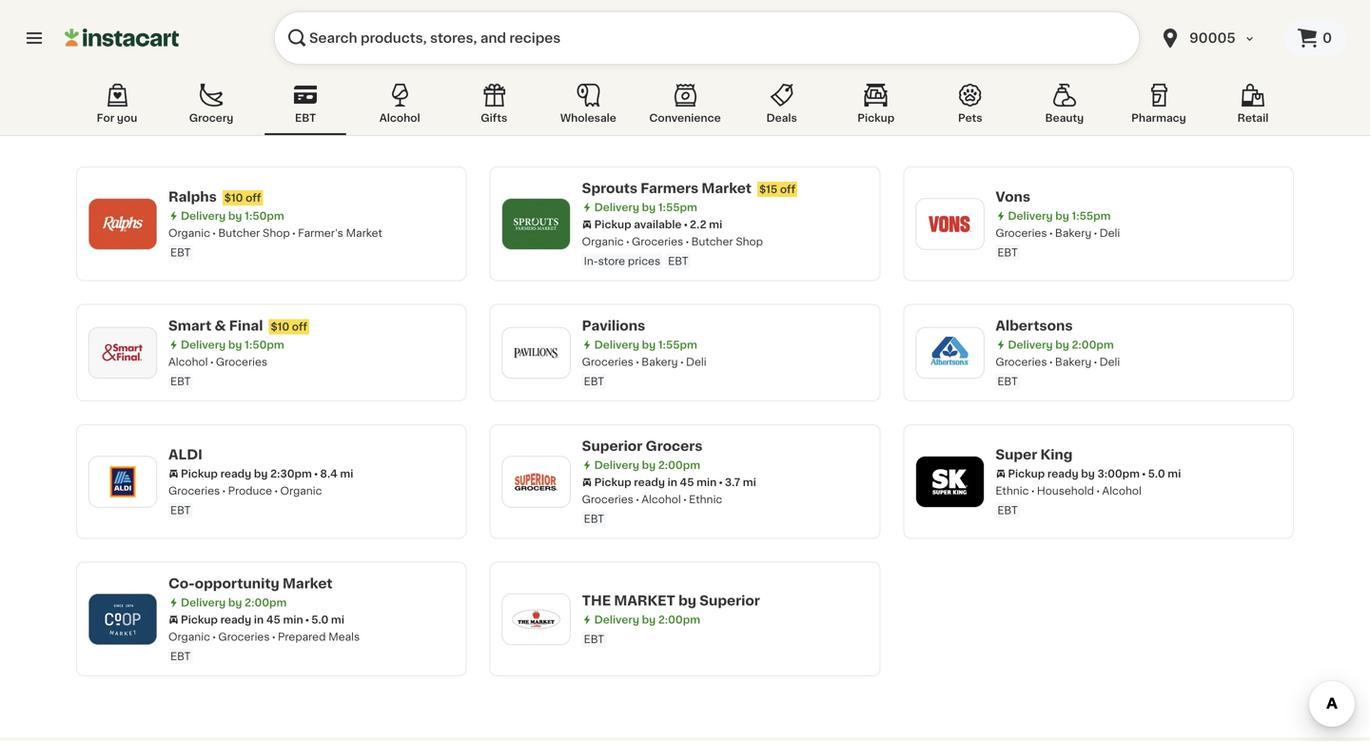 Task type: describe. For each thing, give the bounding box(es) containing it.
pavilions logo image
[[512, 328, 561, 378]]

delivery by 2:00pm for superior grocers
[[595, 460, 701, 471]]

pickup inside the pickup button
[[858, 113, 895, 123]]

1:55pm for vons
[[1073, 211, 1112, 221]]

sprouts farmers market logo image
[[512, 199, 561, 249]]

aldi
[[169, 448, 203, 462]]

bakery for pavilions
[[642, 357, 678, 368]]

in-
[[584, 256, 598, 267]]

smart & final $10 off
[[169, 319, 308, 333]]

delivery for the market by superior
[[595, 615, 640, 626]]

grocers
[[646, 440, 703, 453]]

pickup down aldi on the bottom of the page
[[181, 469, 218, 479]]

mi for groceries alcohol ethnic ebt
[[743, 477, 757, 488]]

delivery down sprouts
[[595, 202, 640, 213]]

beauty
[[1046, 113, 1085, 123]]

ebt inside groceries produce organic ebt
[[170, 506, 191, 516]]

grocery button
[[170, 80, 252, 135]]

0
[[1323, 31, 1333, 45]]

3.7
[[725, 477, 741, 488]]

ebt inside groceries alcohol ethnic ebt
[[584, 514, 605, 525]]

delivery by 2:00pm for the market by superior
[[595, 615, 701, 626]]

grocery
[[189, 113, 234, 123]]

ralphs $10 off
[[169, 190, 261, 204]]

shop categories tab list
[[76, 80, 1295, 135]]

final
[[229, 319, 263, 333]]

vons logo image
[[926, 199, 975, 249]]

groceries down vons
[[996, 228, 1048, 238]]

deals button
[[741, 80, 823, 135]]

prepared
[[278, 632, 326, 643]]

super
[[996, 448, 1038, 462]]

90005
[[1190, 31, 1236, 45]]

alcohol inside the alcohol groceries ebt
[[169, 357, 208, 368]]

ebt inside "organic butcher shop farmer's market ebt"
[[170, 248, 191, 258]]

meals
[[329, 632, 360, 643]]

ready down opportunity
[[220, 615, 252, 626]]

by for pavilions logo
[[642, 340, 656, 350]]

pets button
[[930, 80, 1012, 135]]

2:00pm for co-opportunity market
[[245, 598, 287, 608]]

co-opportunity market
[[169, 577, 333, 591]]

co-
[[169, 577, 195, 591]]

delivery by 2:00pm for albertsons
[[1009, 340, 1115, 350]]

delivery by 1:55pm up pickup available
[[595, 202, 698, 213]]

the
[[582, 595, 611, 608]]

butcher inside "organic butcher shop farmer's market ebt"
[[218, 228, 260, 238]]

super king logo image
[[926, 457, 975, 507]]

alcohol button
[[359, 80, 441, 135]]

min for grocers
[[697, 477, 717, 488]]

8.4
[[320, 469, 338, 479]]

$10 inside smart & final $10 off
[[271, 322, 290, 332]]

5.0 for pickup ready in 45 min
[[312, 615, 329, 626]]

groceries produce organic ebt
[[169, 486, 322, 516]]

king
[[1041, 448, 1073, 462]]

off for final
[[292, 322, 308, 332]]

pharmacy button
[[1119, 80, 1201, 135]]

delivery for albertsons
[[1009, 340, 1054, 350]]

super king
[[996, 448, 1073, 462]]

groceries inside groceries alcohol ethnic ebt
[[582, 495, 634, 505]]

90005 button
[[1148, 11, 1285, 65]]

ebt down vons
[[998, 248, 1018, 258]]

convenience
[[650, 113, 721, 123]]

organic groceries butcher shop in-store prices ebt
[[582, 237, 764, 267]]

3.7 mi
[[725, 477, 757, 488]]

groceries inside the alcohol groceries ebt
[[216, 357, 268, 368]]

vons
[[996, 190, 1031, 204]]

by for albertsons logo
[[1056, 340, 1070, 350]]

shop inside the 'organic groceries butcher shop in-store prices ebt'
[[736, 237, 764, 247]]

shop inside "organic butcher shop farmer's market ebt"
[[263, 228, 290, 238]]

organic groceries prepared meals ebt
[[169, 632, 360, 662]]

market inside "organic butcher shop farmer's market ebt"
[[346, 228, 383, 238]]

smart & final logo image
[[98, 328, 148, 378]]

pickup button
[[836, 80, 918, 135]]

groceries alcohol ethnic ebt
[[582, 495, 723, 525]]

groceries inside organic groceries prepared meals ebt
[[218, 632, 270, 643]]

ebt inside the alcohol groceries ebt
[[170, 377, 191, 387]]

for you
[[97, 113, 137, 123]]

in for grocers
[[668, 477, 678, 488]]

co-opportunity market logo image
[[98, 595, 148, 644]]

mi right 8.4
[[340, 469, 354, 479]]

5.0 for pickup ready by 3:00pm
[[1149, 469, 1166, 479]]

butcher inside the 'organic groceries butcher shop in-store prices ebt'
[[692, 237, 734, 247]]

delivery for vons
[[1009, 211, 1054, 221]]

ready up produce at the left bottom of the page
[[220, 469, 252, 479]]

sprouts
[[582, 182, 638, 195]]

pharmacy
[[1132, 113, 1187, 123]]

bakery for vons
[[1056, 228, 1092, 238]]

mi for organic groceries butcher shop in-store prices ebt
[[709, 219, 723, 230]]

sprouts farmers market $15 off
[[582, 182, 796, 195]]

available
[[634, 219, 682, 230]]

Search field
[[274, 11, 1141, 65]]

groceries down albertsons
[[996, 357, 1048, 368]]

ebt inside button
[[295, 113, 316, 123]]

delivery for co-opportunity market
[[181, 598, 226, 608]]

alcohol groceries ebt
[[169, 357, 268, 387]]

2:00pm for albertsons
[[1073, 340, 1115, 350]]

0 button
[[1285, 19, 1348, 57]]

1 horizontal spatial superior
[[700, 595, 761, 608]]

alcohol inside ethnic household alcohol ebt
[[1103, 486, 1142, 497]]

by for the market by superior logo
[[642, 615, 656, 626]]

ready up groceries alcohol ethnic ebt
[[634, 477, 665, 488]]

market for sprouts farmers market $15 off
[[702, 182, 752, 195]]

opportunity
[[195, 577, 280, 591]]

2:00pm for superior grocers
[[659, 460, 701, 471]]

the market by superior logo image
[[512, 595, 561, 644]]

45 for grocers
[[680, 477, 695, 488]]



Task type: vqa. For each thing, say whether or not it's contained in the screenshot.
0
yes



Task type: locate. For each thing, give the bounding box(es) containing it.
market up prepared
[[283, 577, 333, 591]]

5.0 mi right 3:00pm
[[1149, 469, 1182, 479]]

groceries
[[996, 228, 1048, 238], [632, 237, 684, 247], [216, 357, 268, 368], [582, 357, 634, 368], [996, 357, 1048, 368], [169, 486, 220, 497], [582, 495, 634, 505], [218, 632, 270, 643]]

&
[[215, 319, 226, 333]]

by for vons logo on the top of page
[[1056, 211, 1070, 221]]

2 horizontal spatial market
[[702, 182, 752, 195]]

ready up "household"
[[1048, 469, 1079, 479]]

superior grocers logo image
[[512, 457, 561, 507]]

convenience button
[[642, 80, 729, 135]]

retail
[[1238, 113, 1269, 123]]

by for superior grocers logo
[[642, 460, 656, 471]]

mi right 2.2
[[709, 219, 723, 230]]

wholesale
[[561, 113, 617, 123]]

delivery by 2:00pm down market
[[595, 615, 701, 626]]

superior grocers
[[582, 440, 703, 453]]

1 vertical spatial 5.0
[[312, 615, 329, 626]]

2:00pm down grocers
[[659, 460, 701, 471]]

shop left farmer's
[[263, 228, 290, 238]]

groceries bakery deli ebt down albertsons
[[996, 357, 1121, 387]]

45 for opportunity
[[266, 615, 281, 626]]

groceries down aldi on the bottom of the page
[[169, 486, 220, 497]]

alcohol inside groceries alcohol ethnic ebt
[[642, 495, 681, 505]]

0 horizontal spatial pickup ready in 45 min
[[181, 615, 303, 626]]

organic inside "organic butcher shop farmer's market ebt"
[[169, 228, 210, 238]]

the market by superior
[[582, 595, 761, 608]]

store
[[598, 256, 626, 267]]

deli for pavilions
[[686, 357, 707, 368]]

pavilions
[[582, 319, 646, 333]]

0 vertical spatial market
[[702, 182, 752, 195]]

off up "organic butcher shop farmer's market ebt"
[[246, 193, 261, 203]]

2:00pm for the market by superior
[[659, 615, 701, 626]]

household
[[1038, 486, 1095, 497]]

0 horizontal spatial $10
[[224, 193, 243, 203]]

ready
[[220, 469, 252, 479], [1048, 469, 1079, 479], [634, 477, 665, 488], [220, 615, 252, 626]]

shop down $15
[[736, 237, 764, 247]]

1:50pm up "organic butcher shop farmer's market ebt"
[[245, 211, 284, 221]]

0 vertical spatial min
[[697, 477, 717, 488]]

for
[[97, 113, 114, 123]]

0 vertical spatial $10
[[224, 193, 243, 203]]

0 vertical spatial 5.0
[[1149, 469, 1166, 479]]

0 vertical spatial superior
[[582, 440, 643, 453]]

groceries bakery deli ebt down vons
[[996, 228, 1121, 258]]

ebt down albertsons
[[998, 377, 1018, 387]]

0 horizontal spatial min
[[283, 615, 303, 626]]

90005 button
[[1160, 11, 1274, 65]]

$10 inside ralphs $10 off
[[224, 193, 243, 203]]

alcohol
[[380, 113, 420, 123], [169, 357, 208, 368], [1103, 486, 1142, 497], [642, 495, 681, 505]]

deli for vons
[[1100, 228, 1121, 238]]

alcohol left "gifts" on the left
[[380, 113, 420, 123]]

delivery down pavilions
[[595, 340, 640, 350]]

farmers
[[641, 182, 699, 195]]

farmer's
[[298, 228, 344, 238]]

min up prepared
[[283, 615, 303, 626]]

pickup ready by 2:30pm
[[181, 469, 312, 479]]

$10
[[224, 193, 243, 203], [271, 322, 290, 332]]

2:00pm down co-opportunity market
[[245, 598, 287, 608]]

pickup down superior grocers
[[595, 477, 632, 488]]

ebt inside the 'organic groceries butcher shop in-store prices ebt'
[[668, 256, 689, 267]]

organic down 2:30pm
[[280, 486, 322, 497]]

45 up organic groceries prepared meals ebt
[[266, 615, 281, 626]]

2:30pm
[[271, 469, 312, 479]]

prices
[[628, 256, 661, 267]]

organic inside organic groceries prepared meals ebt
[[169, 632, 210, 643]]

1 horizontal spatial 5.0
[[1149, 469, 1166, 479]]

0 horizontal spatial ethnic
[[689, 495, 723, 505]]

delivery by 1:55pm for pavilions
[[595, 340, 698, 350]]

groceries inside the 'organic groceries butcher shop in-store prices ebt'
[[632, 237, 684, 247]]

market for co-opportunity market
[[283, 577, 333, 591]]

delivery down co-
[[181, 598, 226, 608]]

delivery down "smart"
[[181, 340, 226, 350]]

delivery for superior grocers
[[595, 460, 640, 471]]

0 horizontal spatial shop
[[263, 228, 290, 238]]

5.0 mi up 'meals' at the left
[[312, 615, 345, 626]]

delivery by 1:55pm
[[595, 202, 698, 213], [1009, 211, 1112, 221], [595, 340, 698, 350]]

butcher down ralphs $10 off
[[218, 228, 260, 238]]

min
[[697, 477, 717, 488], [283, 615, 303, 626]]

bakery for albertsons
[[1056, 357, 1092, 368]]

pickup down sprouts
[[595, 219, 632, 230]]

alcohol down "smart"
[[169, 357, 208, 368]]

1 horizontal spatial 5.0 mi
[[1149, 469, 1182, 479]]

groceries bakery deli ebt for pavilions
[[582, 357, 707, 387]]

ethnic down grocers
[[689, 495, 723, 505]]

pickup ready in 45 min up organic groceries prepared meals ebt
[[181, 615, 303, 626]]

groceries down pavilions
[[582, 357, 634, 368]]

1 horizontal spatial min
[[697, 477, 717, 488]]

pickup ready in 45 min for grocers
[[595, 477, 717, 488]]

mi for organic groceries prepared meals ebt
[[331, 615, 345, 626]]

1 delivery by 1:50pm from the top
[[181, 211, 284, 221]]

alcohol down 3:00pm
[[1103, 486, 1142, 497]]

0 vertical spatial 5.0 mi
[[1149, 469, 1182, 479]]

in up organic groceries prepared meals ebt
[[254, 615, 264, 626]]

for you button
[[76, 80, 158, 135]]

organic for organic butcher shop farmer's market ebt
[[169, 228, 210, 238]]

1 horizontal spatial in
[[668, 477, 678, 488]]

ebt down co-
[[170, 652, 191, 662]]

by for co-opportunity market logo
[[228, 598, 242, 608]]

organic inside groceries produce organic ebt
[[280, 486, 322, 497]]

alcohol inside button
[[380, 113, 420, 123]]

1 vertical spatial 5.0 mi
[[312, 615, 345, 626]]

2 1:50pm from the top
[[245, 340, 284, 350]]

delivery down the in the bottom left of the page
[[595, 615, 640, 626]]

superior
[[582, 440, 643, 453], [700, 595, 761, 608]]

1 vertical spatial 45
[[266, 615, 281, 626]]

bakery
[[1056, 228, 1092, 238], [642, 357, 678, 368], [1056, 357, 1092, 368]]

1:50pm for final
[[245, 340, 284, 350]]

5.0 right 3:00pm
[[1149, 469, 1166, 479]]

0 horizontal spatial superior
[[582, 440, 643, 453]]

off
[[781, 184, 796, 195], [246, 193, 261, 203], [292, 322, 308, 332]]

delivery by 1:50pm for $10
[[181, 211, 284, 221]]

2:00pm
[[1073, 340, 1115, 350], [659, 460, 701, 471], [245, 598, 287, 608], [659, 615, 701, 626]]

market
[[702, 182, 752, 195], [346, 228, 383, 238], [283, 577, 333, 591]]

0 vertical spatial pickup ready in 45 min
[[595, 477, 717, 488]]

delivery by 1:55pm down pavilions
[[595, 340, 698, 350]]

ebt right prices
[[668, 256, 689, 267]]

albertsons
[[996, 319, 1073, 333]]

5.0 mi
[[1149, 469, 1182, 479], [312, 615, 345, 626]]

market
[[614, 595, 676, 608]]

45
[[680, 477, 695, 488], [266, 615, 281, 626]]

ralphs
[[169, 190, 217, 204]]

smart
[[169, 319, 212, 333]]

organic for organic groceries prepared meals ebt
[[169, 632, 210, 643]]

market right farmer's
[[346, 228, 383, 238]]

organic down co-
[[169, 632, 210, 643]]

1 horizontal spatial butcher
[[692, 237, 734, 247]]

ebt down super
[[998, 506, 1018, 516]]

pickup available
[[595, 219, 682, 230]]

pickup ready in 45 min
[[595, 477, 717, 488], [181, 615, 303, 626]]

by for sprouts farmers market logo
[[642, 202, 656, 213]]

ebt button
[[265, 80, 347, 135]]

deli for albertsons
[[1100, 357, 1121, 368]]

0 horizontal spatial market
[[283, 577, 333, 591]]

gifts button
[[453, 80, 535, 135]]

deals
[[767, 113, 798, 123]]

mi
[[709, 219, 723, 230], [340, 469, 354, 479], [1168, 469, 1182, 479], [743, 477, 757, 488], [331, 615, 345, 626]]

ethnic down super
[[996, 486, 1030, 497]]

2.2
[[690, 219, 707, 230]]

delivery
[[595, 202, 640, 213], [181, 211, 226, 221], [1009, 211, 1054, 221], [181, 340, 226, 350], [595, 340, 640, 350], [1009, 340, 1054, 350], [595, 460, 640, 471], [181, 598, 226, 608], [595, 615, 640, 626]]

1 vertical spatial market
[[346, 228, 383, 238]]

delivery by 1:55pm for vons
[[1009, 211, 1112, 221]]

1 vertical spatial min
[[283, 615, 303, 626]]

off inside ralphs $10 off
[[246, 193, 261, 203]]

groceries down smart & final $10 off
[[216, 357, 268, 368]]

in up groceries alcohol ethnic ebt
[[668, 477, 678, 488]]

1:55pm for pavilions
[[659, 340, 698, 350]]

pickup ready in 45 min for opportunity
[[181, 615, 303, 626]]

organic inside the 'organic groceries butcher shop in-store prices ebt'
[[582, 237, 624, 247]]

delivery for pavilions
[[595, 340, 640, 350]]

2:00pm down the market by superior
[[659, 615, 701, 626]]

5.0 up prepared
[[312, 615, 329, 626]]

0 vertical spatial 1:50pm
[[245, 211, 284, 221]]

2 vertical spatial market
[[283, 577, 333, 591]]

organic up store
[[582, 237, 624, 247]]

1:50pm for off
[[245, 211, 284, 221]]

beauty button
[[1024, 80, 1106, 135]]

pickup ready by 3:00pm
[[1009, 469, 1141, 479]]

delivery by 1:50pm
[[181, 211, 284, 221], [181, 340, 284, 350]]

market up 2.2 mi on the right top of the page
[[702, 182, 752, 195]]

aldi logo image
[[98, 457, 148, 507]]

ebt up the in the bottom left of the page
[[584, 514, 605, 525]]

1 vertical spatial delivery by 1:50pm
[[181, 340, 284, 350]]

1 vertical spatial pickup ready in 45 min
[[181, 615, 303, 626]]

groceries bakery deli ebt down pavilions
[[582, 357, 707, 387]]

alcohol down grocers
[[642, 495, 681, 505]]

groceries down co-opportunity market
[[218, 632, 270, 643]]

mi up 'meals' at the left
[[331, 615, 345, 626]]

ebt down aldi on the bottom of the page
[[170, 506, 191, 516]]

ethnic
[[996, 486, 1030, 497], [689, 495, 723, 505]]

instacart image
[[65, 27, 179, 50]]

8.4 mi
[[320, 469, 354, 479]]

1 horizontal spatial market
[[346, 228, 383, 238]]

delivery down 'ralphs'
[[181, 211, 226, 221]]

mi right 3:00pm
[[1168, 469, 1182, 479]]

1 horizontal spatial shop
[[736, 237, 764, 247]]

wholesale button
[[548, 80, 630, 135]]

pickup down co-
[[181, 615, 218, 626]]

by
[[642, 202, 656, 213], [228, 211, 242, 221], [1056, 211, 1070, 221], [228, 340, 242, 350], [642, 340, 656, 350], [1056, 340, 1070, 350], [642, 460, 656, 471], [254, 469, 268, 479], [1082, 469, 1096, 479], [679, 595, 697, 608], [228, 598, 242, 608], [642, 615, 656, 626]]

delivery down albertsons
[[1009, 340, 1054, 350]]

ethnic household alcohol ebt
[[996, 486, 1142, 516]]

delivery by 1:50pm down ralphs $10 off
[[181, 211, 284, 221]]

off right final on the top left of page
[[292, 322, 308, 332]]

$10 right final on the top left of page
[[271, 322, 290, 332]]

pickup ready in 45 min up groceries alcohol ethnic ebt
[[595, 477, 717, 488]]

you
[[117, 113, 137, 123]]

retail button
[[1213, 80, 1295, 135]]

1 horizontal spatial pickup ready in 45 min
[[595, 477, 717, 488]]

ebt
[[295, 113, 316, 123], [170, 248, 191, 258], [998, 248, 1018, 258], [668, 256, 689, 267], [170, 377, 191, 387], [584, 377, 605, 387], [998, 377, 1018, 387], [170, 506, 191, 516], [998, 506, 1018, 516], [584, 514, 605, 525], [584, 635, 605, 645], [170, 652, 191, 662]]

off right $15
[[781, 184, 796, 195]]

1:55pm
[[659, 202, 698, 213], [1073, 211, 1112, 221], [659, 340, 698, 350]]

delivery by 2:00pm
[[1009, 340, 1115, 350], [595, 460, 701, 471], [181, 598, 287, 608], [595, 615, 701, 626]]

1 vertical spatial $10
[[271, 322, 290, 332]]

pickup
[[858, 113, 895, 123], [595, 219, 632, 230], [181, 469, 218, 479], [1009, 469, 1046, 479], [595, 477, 632, 488], [181, 615, 218, 626]]

gifts
[[481, 113, 508, 123]]

groceries down available
[[632, 237, 684, 247]]

45 down grocers
[[680, 477, 695, 488]]

groceries bakery deli ebt
[[996, 228, 1121, 258], [582, 357, 707, 387], [996, 357, 1121, 387]]

superior left grocers
[[582, 440, 643, 453]]

0 horizontal spatial off
[[246, 193, 261, 203]]

2.2 mi
[[690, 219, 723, 230]]

0 horizontal spatial 5.0 mi
[[312, 615, 345, 626]]

2:00pm down albertsons
[[1073, 340, 1115, 350]]

0 horizontal spatial in
[[254, 615, 264, 626]]

min for opportunity
[[283, 615, 303, 626]]

ebt down "smart"
[[170, 377, 191, 387]]

2 delivery by 1:50pm from the top
[[181, 340, 284, 350]]

superior right market
[[700, 595, 761, 608]]

ethnic inside ethnic household alcohol ebt
[[996, 486, 1030, 497]]

delivery down vons
[[1009, 211, 1054, 221]]

pickup left the pets
[[858, 113, 895, 123]]

ebt right "grocery"
[[295, 113, 316, 123]]

by for smart & final logo in the left of the page
[[228, 340, 242, 350]]

ebt down the in the bottom left of the page
[[584, 635, 605, 645]]

5.0 mi for pickup ready by 3:00pm
[[1149, 469, 1182, 479]]

0 horizontal spatial 5.0
[[312, 615, 329, 626]]

0 vertical spatial 45
[[680, 477, 695, 488]]

groceries bakery deli ebt for vons
[[996, 228, 1121, 258]]

0 vertical spatial in
[[668, 477, 678, 488]]

$15
[[760, 184, 778, 195]]

min left 3.7 on the right bottom of page
[[697, 477, 717, 488]]

produce
[[228, 486, 272, 497]]

deli
[[1100, 228, 1121, 238], [686, 357, 707, 368], [1100, 357, 1121, 368]]

albertsons logo image
[[926, 328, 975, 378]]

off inside sprouts farmers market $15 off
[[781, 184, 796, 195]]

ebt down 'ralphs'
[[170, 248, 191, 258]]

mi right 3.7 on the right bottom of page
[[743, 477, 757, 488]]

1 horizontal spatial ethnic
[[996, 486, 1030, 497]]

off for market
[[781, 184, 796, 195]]

delivery down superior grocers
[[595, 460, 640, 471]]

delivery by 2:00pm for co-opportunity market
[[181, 598, 287, 608]]

1 vertical spatial superior
[[700, 595, 761, 608]]

ralphs logo image
[[98, 199, 148, 249]]

off inside smart & final $10 off
[[292, 322, 308, 332]]

1 vertical spatial 1:50pm
[[245, 340, 284, 350]]

1 horizontal spatial $10
[[271, 322, 290, 332]]

groceries inside groceries produce organic ebt
[[169, 486, 220, 497]]

organic for organic groceries butcher shop in-store prices ebt
[[582, 237, 624, 247]]

delivery by 1:55pm down vons
[[1009, 211, 1112, 221]]

0 vertical spatial delivery by 1:50pm
[[181, 211, 284, 221]]

3:00pm
[[1098, 469, 1141, 479]]

organic down 'ralphs'
[[169, 228, 210, 238]]

None search field
[[274, 11, 1141, 65]]

ebt down pavilions
[[584, 377, 605, 387]]

pickup down the super king
[[1009, 469, 1046, 479]]

in for opportunity
[[254, 615, 264, 626]]

ethnic inside groceries alcohol ethnic ebt
[[689, 495, 723, 505]]

0 horizontal spatial 45
[[266, 615, 281, 626]]

pets
[[959, 113, 983, 123]]

1 horizontal spatial 45
[[680, 477, 695, 488]]

1 1:50pm from the top
[[245, 211, 284, 221]]

delivery by 2:00pm down opportunity
[[181, 598, 287, 608]]

1 vertical spatial in
[[254, 615, 264, 626]]

delivery by 2:00pm down superior grocers
[[595, 460, 701, 471]]

butcher down 2.2 mi on the right top of the page
[[692, 237, 734, 247]]

shop
[[263, 228, 290, 238], [736, 237, 764, 247]]

organic butcher shop farmer's market ebt
[[169, 228, 383, 258]]

$10 right 'ralphs'
[[224, 193, 243, 203]]

2 horizontal spatial off
[[781, 184, 796, 195]]

delivery by 1:50pm down smart & final $10 off
[[181, 340, 284, 350]]

delivery by 1:50pm for &
[[181, 340, 284, 350]]

ebt inside ethnic household alcohol ebt
[[998, 506, 1018, 516]]

1 horizontal spatial off
[[292, 322, 308, 332]]

0 horizontal spatial butcher
[[218, 228, 260, 238]]

groceries down superior grocers
[[582, 495, 634, 505]]

1:50pm down final on the top left of page
[[245, 340, 284, 350]]

delivery by 2:00pm down albertsons
[[1009, 340, 1115, 350]]

in
[[668, 477, 678, 488], [254, 615, 264, 626]]

by for ralphs logo on the left top of page
[[228, 211, 242, 221]]

groceries bakery deli ebt for albertsons
[[996, 357, 1121, 387]]

5.0 mi for pickup ready in 45 min
[[312, 615, 345, 626]]

ebt inside organic groceries prepared meals ebt
[[170, 652, 191, 662]]



